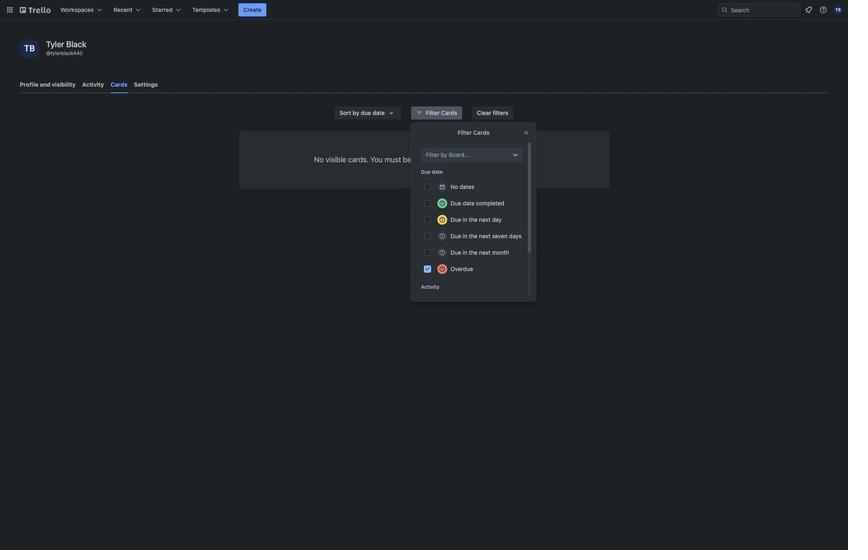 Task type: vqa. For each thing, say whether or not it's contained in the screenshot.
third in from the top
yes



Task type: locate. For each thing, give the bounding box(es) containing it.
back to home image
[[20, 3, 51, 16]]

no left the visible
[[314, 155, 324, 164]]

due date
[[421, 169, 443, 175]]

in down due in the next day
[[463, 233, 468, 240]]

profile and visibility
[[20, 81, 76, 88]]

by left card
[[441, 151, 447, 158]]

due in the next seven days
[[451, 233, 522, 240]]

to
[[436, 155, 443, 164], [484, 155, 491, 164]]

0 vertical spatial in
[[463, 216, 468, 223]]

filter cards button
[[411, 107, 462, 120]]

due down no visible cards. you must be added to a card for it to appear here.
[[421, 169, 431, 175]]

1 horizontal spatial by
[[441, 151, 447, 158]]

date inside 'sort by due date' dropdown button
[[373, 109, 385, 116]]

due down no dates
[[451, 200, 461, 207]]

due date completed
[[451, 200, 505, 207]]

completed
[[476, 200, 505, 207]]

3 the from the top
[[469, 249, 478, 256]]

1 the from the top
[[469, 216, 478, 223]]

1 vertical spatial by
[[441, 151, 447, 158]]

by
[[353, 109, 359, 116], [441, 151, 447, 158]]

in for due in the next month
[[463, 249, 468, 256]]

no for no dates
[[451, 183, 458, 190]]

1 horizontal spatial date
[[432, 169, 443, 175]]

1 vertical spatial cards
[[441, 109, 457, 116]]

0 horizontal spatial date
[[373, 109, 385, 116]]

due for due in the next month
[[451, 249, 461, 256]]

0 vertical spatial activity
[[82, 81, 104, 88]]

2 vertical spatial in
[[463, 249, 468, 256]]

settings link
[[134, 77, 158, 92]]

cards left "clear"
[[441, 109, 457, 116]]

create
[[243, 6, 262, 13]]

sort by due date
[[340, 109, 385, 116]]

1 to from the left
[[436, 155, 443, 164]]

clear filters button
[[472, 107, 514, 120]]

you
[[371, 155, 383, 164]]

due
[[421, 169, 431, 175], [451, 200, 461, 207], [451, 216, 461, 223], [451, 233, 461, 240], [451, 249, 461, 256]]

by left due
[[353, 109, 359, 116]]

it
[[478, 155, 482, 164]]

1 in from the top
[[463, 216, 468, 223]]

1 vertical spatial date
[[432, 169, 443, 175]]

next left month
[[479, 249, 491, 256]]

1 horizontal spatial filter cards
[[458, 129, 490, 136]]

0 vertical spatial cards
[[111, 81, 127, 88]]

1 vertical spatial filter cards
[[458, 129, 490, 136]]

to left a
[[436, 155, 443, 164]]

due down due date completed
[[451, 216, 461, 223]]

1 vertical spatial the
[[469, 233, 478, 240]]

sort by due date button
[[335, 107, 401, 120]]

3 next from the top
[[479, 249, 491, 256]]

date right due
[[373, 109, 385, 116]]

0 vertical spatial the
[[469, 216, 478, 223]]

due up overdue
[[451, 249, 461, 256]]

1 vertical spatial in
[[463, 233, 468, 240]]

due down due in the next day
[[451, 233, 461, 240]]

0 horizontal spatial no
[[314, 155, 324, 164]]

no left dates
[[451, 183, 458, 190]]

starred
[[152, 6, 173, 13]]

no visible cards. you must be added to a card for it to appear here.
[[314, 155, 534, 164]]

filter inside button
[[426, 109, 440, 116]]

cards inside button
[[441, 109, 457, 116]]

0 vertical spatial filter
[[426, 109, 440, 116]]

0 vertical spatial by
[[353, 109, 359, 116]]

2 horizontal spatial date
[[463, 200, 475, 207]]

2 vertical spatial the
[[469, 249, 478, 256]]

for
[[467, 155, 476, 164]]

recent button
[[109, 3, 146, 16]]

sort
[[340, 109, 351, 116]]

days
[[509, 233, 522, 240]]

0 horizontal spatial to
[[436, 155, 443, 164]]

next left seven in the right top of the page
[[479, 233, 491, 240]]

0 horizontal spatial by
[[353, 109, 359, 116]]

0 horizontal spatial activity
[[82, 81, 104, 88]]

date down dates
[[463, 200, 475, 207]]

1 horizontal spatial cards
[[441, 109, 457, 116]]

1 vertical spatial no
[[451, 183, 458, 190]]

the down due in the next day
[[469, 233, 478, 240]]

activity
[[82, 81, 104, 88], [421, 284, 440, 290]]

filter
[[426, 109, 440, 116], [458, 129, 472, 136], [426, 151, 439, 158]]

2 the from the top
[[469, 233, 478, 240]]

0 vertical spatial filter cards
[[426, 109, 457, 116]]

templates button
[[187, 3, 234, 16]]

settings
[[134, 81, 158, 88]]

2 vertical spatial cards
[[473, 129, 490, 136]]

due
[[361, 109, 371, 116]]

the up overdue
[[469, 249, 478, 256]]

seven
[[492, 233, 508, 240]]

1 vertical spatial next
[[479, 233, 491, 240]]

cards right the activity link
[[111, 81, 127, 88]]

the
[[469, 216, 478, 223], [469, 233, 478, 240], [469, 249, 478, 256]]

0 notifications image
[[804, 5, 814, 15]]

1 horizontal spatial to
[[484, 155, 491, 164]]

0 horizontal spatial cards
[[111, 81, 127, 88]]

1 next from the top
[[479, 216, 491, 223]]

visible
[[326, 155, 346, 164]]

1 horizontal spatial no
[[451, 183, 458, 190]]

overdue
[[451, 266, 473, 273]]

date
[[373, 109, 385, 116], [432, 169, 443, 175], [463, 200, 475, 207]]

@
[[46, 50, 51, 56]]

the down due date completed
[[469, 216, 478, 223]]

0 vertical spatial date
[[373, 109, 385, 116]]

3 in from the top
[[463, 249, 468, 256]]

search image
[[722, 7, 728, 13]]

2 vertical spatial next
[[479, 249, 491, 256]]

cards down "clear"
[[473, 129, 490, 136]]

2 in from the top
[[463, 233, 468, 240]]

in
[[463, 216, 468, 223], [463, 233, 468, 240], [463, 249, 468, 256]]

2 horizontal spatial cards
[[473, 129, 490, 136]]

0 vertical spatial no
[[314, 155, 324, 164]]

to right it
[[484, 155, 491, 164]]

clear filters
[[477, 109, 509, 116]]

by inside dropdown button
[[353, 109, 359, 116]]

0 vertical spatial next
[[479, 216, 491, 223]]

next left the day
[[479, 216, 491, 223]]

1 horizontal spatial activity
[[421, 284, 440, 290]]

due for due date
[[421, 169, 431, 175]]

next
[[479, 216, 491, 223], [479, 233, 491, 240], [479, 249, 491, 256]]

2 next from the top
[[479, 233, 491, 240]]

dates
[[460, 183, 475, 190]]

in down due date completed
[[463, 216, 468, 223]]

no
[[314, 155, 324, 164], [451, 183, 458, 190]]

in up overdue
[[463, 249, 468, 256]]

date down no visible cards. you must be added to a card for it to appear here.
[[432, 169, 443, 175]]

2 vertical spatial date
[[463, 200, 475, 207]]

0 horizontal spatial filter cards
[[426, 109, 457, 116]]

tyler black @ tylerblack440
[[46, 39, 86, 56]]

cards
[[111, 81, 127, 88], [441, 109, 457, 116], [473, 129, 490, 136]]

date for due date
[[432, 169, 443, 175]]

filter cards
[[426, 109, 457, 116], [458, 129, 490, 136]]



Task type: describe. For each thing, give the bounding box(es) containing it.
workspaces button
[[56, 3, 107, 16]]

must
[[385, 155, 401, 164]]

Search field
[[728, 4, 800, 16]]

next for month
[[479, 249, 491, 256]]

a
[[445, 155, 449, 164]]

in for due in the next day
[[463, 216, 468, 223]]

card
[[450, 155, 465, 164]]

tyler black (tylerblack440) image
[[20, 39, 39, 58]]

starred button
[[147, 3, 186, 16]]

black
[[66, 39, 86, 49]]

be
[[403, 155, 412, 164]]

primary element
[[0, 0, 848, 20]]

cards link
[[111, 77, 127, 93]]

appear
[[492, 155, 515, 164]]

profile and visibility link
[[20, 77, 76, 92]]

date for due date completed
[[463, 200, 475, 207]]

clear
[[477, 109, 491, 116]]

visibility
[[52, 81, 76, 88]]

close popover image
[[523, 130, 530, 136]]

workspaces
[[60, 6, 94, 13]]

board...
[[449, 151, 470, 158]]

and
[[40, 81, 50, 88]]

due for due in the next seven days
[[451, 233, 461, 240]]

added
[[413, 155, 434, 164]]

templates
[[192, 6, 220, 13]]

month
[[492, 249, 509, 256]]

no dates
[[451, 183, 475, 190]]

activity link
[[82, 77, 104, 92]]

2 vertical spatial filter
[[426, 151, 439, 158]]

due in the next day
[[451, 216, 502, 223]]

due for due in the next day
[[451, 216, 461, 223]]

create button
[[239, 3, 267, 16]]

filter cards inside button
[[426, 109, 457, 116]]

tyler black (tylerblack440) image
[[834, 5, 843, 15]]

the for seven
[[469, 233, 478, 240]]

filter by board...
[[426, 151, 470, 158]]

next for seven
[[479, 233, 491, 240]]

next for day
[[479, 216, 491, 223]]

open information menu image
[[820, 6, 828, 14]]

by for filter
[[441, 151, 447, 158]]

by for sort
[[353, 109, 359, 116]]

due for due date completed
[[451, 200, 461, 207]]

1 vertical spatial activity
[[421, 284, 440, 290]]

no for no visible cards. you must be added to a card for it to appear here.
[[314, 155, 324, 164]]

tylerblack440
[[51, 50, 83, 56]]

filters
[[493, 109, 509, 116]]

profile
[[20, 81, 38, 88]]

recent
[[114, 6, 133, 13]]

2 to from the left
[[484, 155, 491, 164]]

here.
[[517, 155, 534, 164]]

1 vertical spatial filter
[[458, 129, 472, 136]]

day
[[492, 216, 502, 223]]

cards.
[[348, 155, 369, 164]]

the for day
[[469, 216, 478, 223]]

in for due in the next seven days
[[463, 233, 468, 240]]

due in the next month
[[451, 249, 509, 256]]

tyler
[[46, 39, 64, 49]]

the for month
[[469, 249, 478, 256]]



